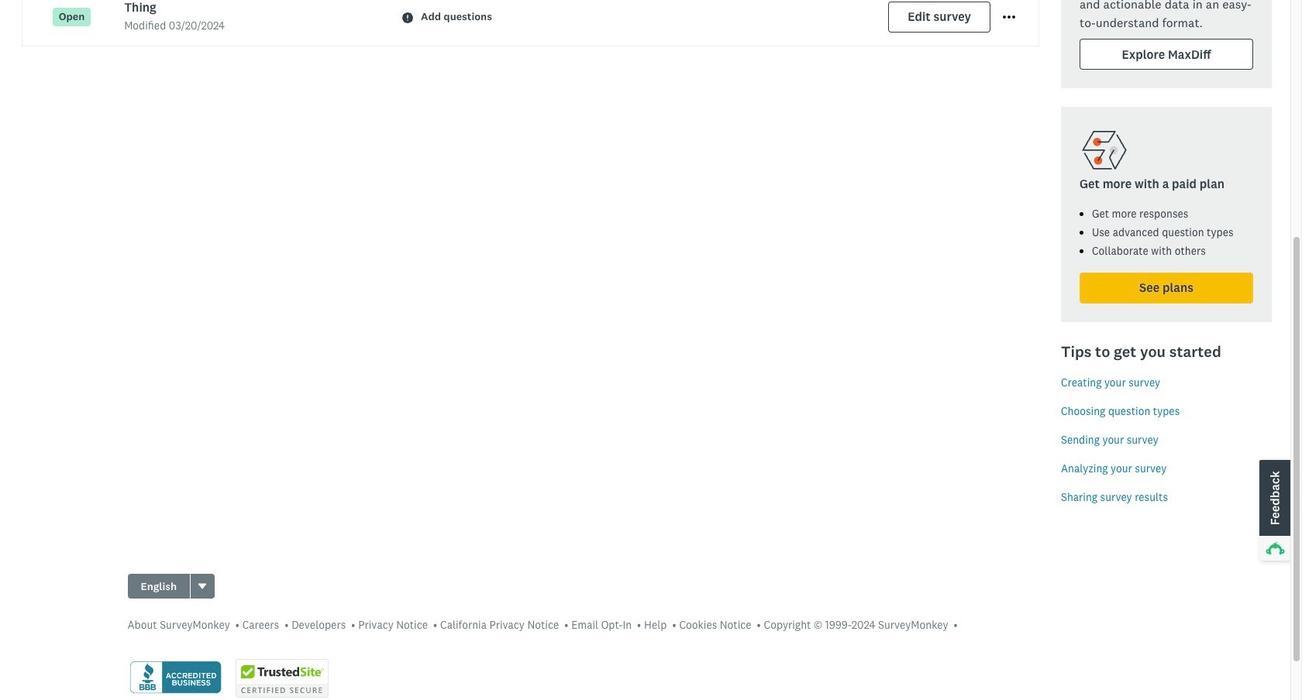 Task type: vqa. For each thing, say whether or not it's contained in the screenshot.
CLICK TO VERIFY BBB ACCREDITATION AND TO SEE A BBB REPORT. image
yes



Task type: locate. For each thing, give the bounding box(es) containing it.
click to verify bbb accreditation and to see a bbb report. image
[[128, 661, 223, 697]]

warning image
[[402, 12, 413, 23]]

group
[[128, 574, 215, 599]]

trustedsite helps keep you safe from identity theft, credit card fraud, spyware, spam, viruses and online scams image
[[235, 660, 328, 699]]

1 open menu image from the top
[[1003, 11, 1016, 23]]

open menu image
[[1003, 11, 1016, 23], [1003, 16, 1016, 19]]



Task type: describe. For each thing, give the bounding box(es) containing it.
language dropdown image
[[197, 581, 208, 592]]

2 open menu image from the top
[[1003, 16, 1016, 19]]

language dropdown image
[[198, 584, 207, 590]]

response based pricing icon image
[[1080, 126, 1130, 175]]



